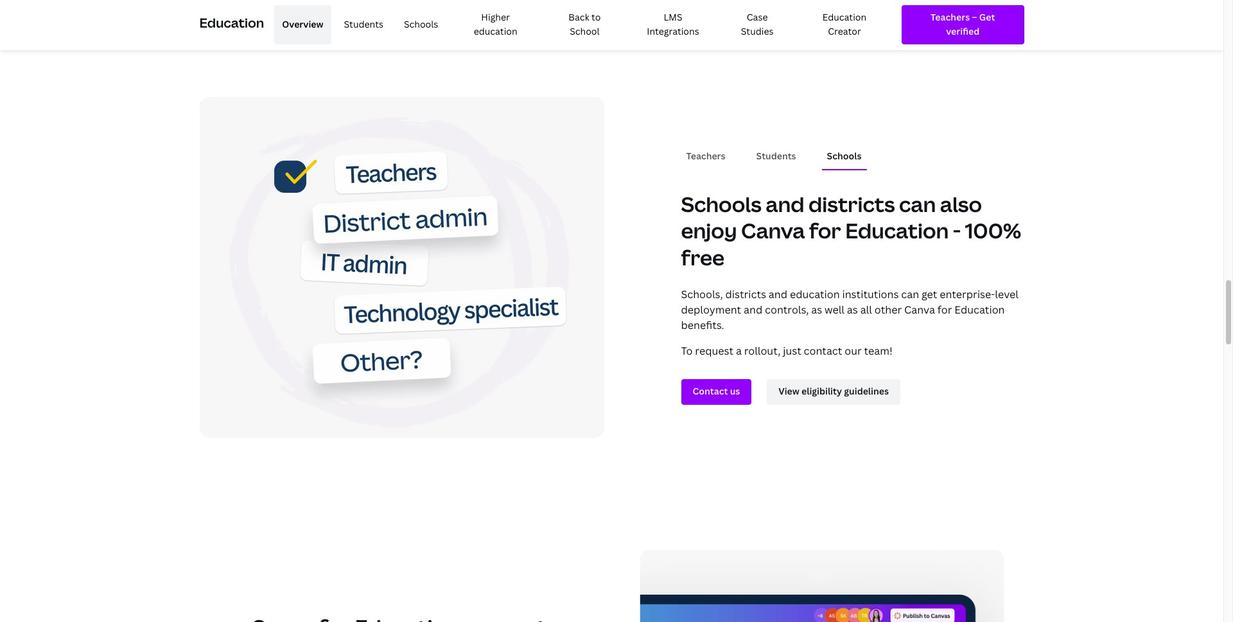 Task type: locate. For each thing, give the bounding box(es) containing it.
students inside menu bar
[[344, 18, 384, 30]]

and
[[766, 190, 805, 218], [769, 287, 788, 301], [744, 302, 763, 317]]

0 horizontal spatial for
[[810, 217, 842, 244]]

canva
[[742, 217, 806, 244], [905, 302, 936, 317]]

0 horizontal spatial districts
[[726, 287, 767, 301]]

other
[[875, 302, 902, 317]]

0 vertical spatial education
[[474, 25, 518, 38]]

1 horizontal spatial schools
[[682, 190, 762, 218]]

students link
[[336, 5, 391, 44]]

2 vertical spatial schools
[[682, 190, 762, 218]]

education up well
[[790, 287, 840, 301]]

menu bar
[[269, 5, 892, 44]]

0 vertical spatial schools
[[404, 18, 439, 30]]

institutions
[[843, 287, 899, 301]]

overview
[[282, 18, 324, 30]]

education inside schools and districts can also enjoy canva for education - 100% free
[[846, 217, 949, 244]]

students
[[344, 18, 384, 30], [757, 150, 797, 162]]

1 vertical spatial for
[[938, 302, 953, 317]]

canva down get
[[905, 302, 936, 317]]

1 vertical spatial canva
[[905, 302, 936, 317]]

as
[[812, 302, 823, 317], [848, 302, 858, 317]]

0 vertical spatial students
[[344, 18, 384, 30]]

teachers button
[[682, 144, 731, 169]]

and up controls,
[[769, 287, 788, 301]]

0 vertical spatial for
[[810, 217, 842, 244]]

back to school
[[569, 11, 601, 38]]

0 horizontal spatial schools
[[404, 18, 439, 30]]

education inside schools, districts and education institutions can get enterprise-level deployment and controls, as well as all other canva for education benefits.
[[790, 287, 840, 301]]

schools link
[[396, 5, 446, 44]]

schools inside menu bar
[[404, 18, 439, 30]]

1 vertical spatial and
[[769, 287, 788, 301]]

0 vertical spatial and
[[766, 190, 805, 218]]

0 horizontal spatial as
[[812, 302, 823, 317]]

a
[[736, 344, 742, 358]]

1 horizontal spatial canva
[[905, 302, 936, 317]]

tab panel
[[682, 276, 1025, 415]]

0 horizontal spatial students
[[344, 18, 384, 30]]

1 horizontal spatial students
[[757, 150, 797, 162]]

back to school link
[[546, 5, 624, 44]]

1 horizontal spatial for
[[938, 302, 953, 317]]

1 horizontal spatial districts
[[809, 190, 896, 218]]

0 horizontal spatial education
[[474, 25, 518, 38]]

request
[[696, 344, 734, 358]]

districts inside schools, districts and education institutions can get enterprise-level deployment and controls, as well as all other canva for education benefits.
[[726, 287, 767, 301]]

for inside schools and districts can also enjoy canva for education - 100% free
[[810, 217, 842, 244]]

for
[[810, 217, 842, 244], [938, 302, 953, 317]]

team!
[[865, 344, 893, 358]]

districts
[[809, 190, 896, 218], [726, 287, 767, 301]]

100%
[[966, 217, 1022, 244]]

1 vertical spatial districts
[[726, 287, 767, 301]]

2 horizontal spatial schools
[[828, 150, 862, 162]]

can
[[900, 190, 937, 218], [902, 287, 920, 301]]

schools for schools and districts can also enjoy canva for education - 100% free
[[682, 190, 762, 218]]

and left controls,
[[744, 302, 763, 317]]

menu bar containing higher education
[[269, 5, 892, 44]]

schools,
[[682, 287, 723, 301]]

rollout,
[[745, 344, 781, 358]]

1 vertical spatial students
[[757, 150, 797, 162]]

1 vertical spatial can
[[902, 287, 920, 301]]

controls,
[[765, 302, 809, 317]]

lms integrations
[[647, 11, 700, 38]]

teachers
[[687, 150, 726, 162]]

education
[[823, 11, 867, 23], [200, 14, 264, 32], [846, 217, 949, 244], [955, 302, 1005, 317]]

education element
[[200, 0, 1025, 49]]

canva inside schools, districts and education institutions can get enterprise-level deployment and controls, as well as all other canva for education benefits.
[[905, 302, 936, 317]]

0 vertical spatial can
[[900, 190, 937, 218]]

students inside button
[[757, 150, 797, 162]]

education inside menu bar
[[823, 11, 867, 23]]

1 vertical spatial schools
[[828, 150, 862, 162]]

0 vertical spatial districts
[[809, 190, 896, 218]]

higher
[[482, 11, 510, 23]]

as left well
[[812, 302, 823, 317]]

districts up deployment
[[726, 287, 767, 301]]

districts inside schools and districts can also enjoy canva for education - 100% free
[[809, 190, 896, 218]]

-
[[954, 217, 962, 244]]

get
[[922, 287, 938, 301]]

case studies
[[742, 11, 774, 38]]

education down higher
[[474, 25, 518, 38]]

0 vertical spatial canva
[[742, 217, 806, 244]]

and down the students button
[[766, 190, 805, 218]]

lms
[[664, 11, 683, 23]]

as left all in the right of the page
[[848, 302, 858, 317]]

can left 'also'
[[900, 190, 937, 218]]

lms integrations link
[[630, 5, 717, 44]]

schools inside schools and districts can also enjoy canva for education - 100% free
[[682, 190, 762, 218]]

schools
[[404, 18, 439, 30], [828, 150, 862, 162], [682, 190, 762, 218]]

can left get
[[902, 287, 920, 301]]

1 horizontal spatial as
[[848, 302, 858, 317]]

districts down schools button
[[809, 190, 896, 218]]

0 horizontal spatial canva
[[742, 217, 806, 244]]

canva right enjoy
[[742, 217, 806, 244]]

higher education link
[[451, 5, 541, 44]]

school
[[570, 25, 600, 38]]

1 horizontal spatial education
[[790, 287, 840, 301]]

studies
[[742, 25, 774, 38]]

education
[[474, 25, 518, 38], [790, 287, 840, 301]]

educational institution verification process image
[[200, 97, 604, 438]]

1 vertical spatial education
[[790, 287, 840, 301]]

menu bar inside education element
[[269, 5, 892, 44]]



Task type: describe. For each thing, give the bounding box(es) containing it.
to
[[682, 344, 693, 358]]

also
[[941, 190, 983, 218]]

overview link
[[275, 5, 331, 44]]

to request a rollout, just contact our team!
[[682, 344, 893, 358]]

schools for schools link
[[404, 18, 439, 30]]

back
[[569, 11, 590, 23]]

level
[[996, 287, 1019, 301]]

teachers – get verified image
[[914, 10, 1013, 39]]

and inside schools and districts can also enjoy canva for education - 100% free
[[766, 190, 805, 218]]

students button
[[752, 144, 802, 169]]

2 vertical spatial and
[[744, 302, 763, 317]]

for inside schools, districts and education institutions can get enterprise-level deployment and controls, as well as all other canva for education benefits.
[[938, 302, 953, 317]]

just
[[784, 344, 802, 358]]

schools button
[[822, 144, 867, 169]]

integrations
[[647, 25, 700, 38]]

tab panel containing schools, districts and education institutions can get enterprise-level deployment and controls, as well as all other canva for education benefits.
[[682, 276, 1025, 415]]

our
[[845, 344, 862, 358]]

higher education
[[474, 11, 518, 38]]

free
[[682, 244, 725, 271]]

education creator
[[823, 11, 867, 38]]

can inside schools, districts and education institutions can get enterprise-level deployment and controls, as well as all other canva for education benefits.
[[902, 287, 920, 301]]

deployment
[[682, 302, 742, 317]]

benefits.
[[682, 318, 725, 332]]

education inside schools, districts and education institutions can get enterprise-level deployment and controls, as well as all other canva for education benefits.
[[955, 302, 1005, 317]]

canva inside schools and districts can also enjoy canva for education - 100% free
[[742, 217, 806, 244]]

schools inside button
[[828, 150, 862, 162]]

2 as from the left
[[848, 302, 858, 317]]

enterprise-
[[940, 287, 996, 301]]

well
[[825, 302, 845, 317]]

all
[[861, 302, 873, 317]]

case studies link
[[723, 5, 793, 44]]

education creator link
[[798, 5, 892, 44]]

to
[[592, 11, 601, 23]]

1 as from the left
[[812, 302, 823, 317]]

enjoy
[[682, 217, 737, 244]]

case
[[747, 11, 768, 23]]

contact
[[804, 344, 843, 358]]

schools, districts and education institutions can get enterprise-level deployment and controls, as well as all other canva for education benefits.
[[682, 287, 1019, 332]]

schools and districts can also enjoy canva for education - 100% free
[[682, 190, 1022, 271]]

creator
[[829, 25, 862, 38]]

can inside schools and districts can also enjoy canva for education - 100% free
[[900, 190, 937, 218]]



Task type: vqa. For each thing, say whether or not it's contained in the screenshot.
middle and
yes



